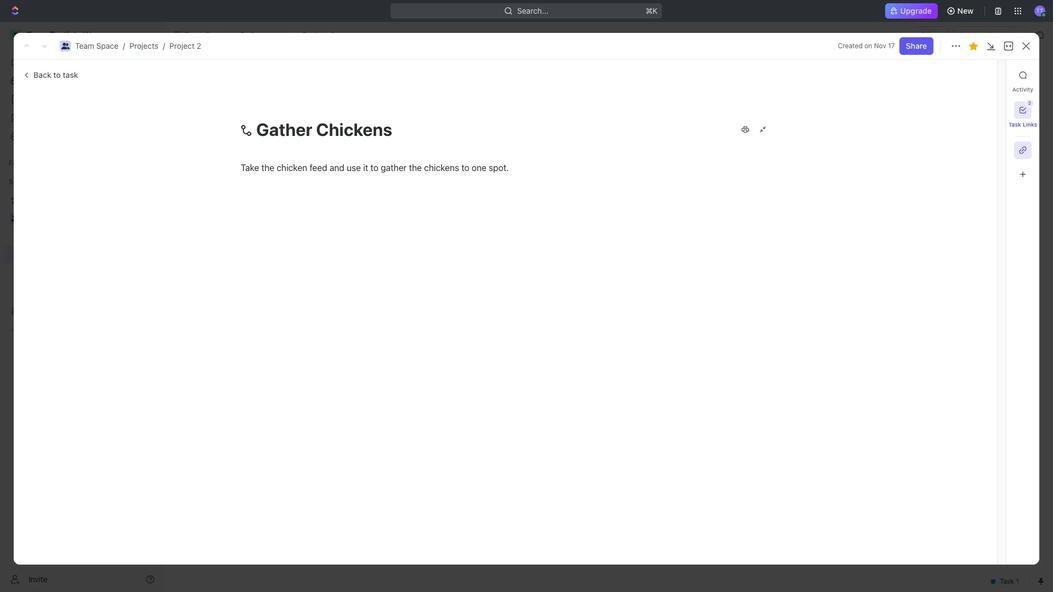 Task type: describe. For each thing, give the bounding box(es) containing it.
1 horizontal spatial project
[[303, 30, 328, 39]]

your
[[478, 562, 492, 570]]

feed
[[310, 163, 327, 173]]

0 vertical spatial add
[[974, 70, 988, 80]]

space for team space
[[205, 30, 228, 39]]

customize
[[960, 101, 998, 111]]

sidebar navigation
[[0, 22, 164, 592]]

2 the from the left
[[409, 163, 422, 173]]

and
[[330, 163, 344, 173]]

1 vertical spatial user group image
[[61, 43, 69, 49]]

on
[[865, 42, 872, 50]]

to right it
[[371, 163, 379, 173]]

nov
[[874, 42, 886, 50]]

inbox
[[26, 76, 46, 85]]

back to task
[[33, 70, 78, 80]]

to inside back to task button
[[53, 70, 61, 80]]

17
[[888, 42, 895, 50]]

one
[[472, 163, 487, 173]]

0 horizontal spatial team space link
[[75, 41, 118, 50]]

2 inside button
[[1028, 100, 1031, 106]]

share button down upgrade
[[914, 26, 949, 44]]

tt
[[1036, 7, 1044, 14]]

gather
[[381, 163, 407, 173]]

to inside drop your files here to upload
[[524, 562, 530, 570]]

2 vertical spatial task
[[309, 155, 324, 163]]

favorites button
[[4, 157, 42, 170]]

1 horizontal spatial projects
[[251, 30, 280, 39]]

0 vertical spatial add task
[[974, 70, 1007, 80]]

team for team space / projects / project 2
[[75, 41, 94, 50]]

⌘k
[[646, 6, 658, 15]]

chicken
[[277, 163, 307, 173]]

files
[[493, 562, 506, 570]]

new button
[[942, 2, 980, 20]]

1 vertical spatial add
[[295, 155, 307, 163]]

task
[[63, 70, 78, 80]]

home link
[[4, 53, 159, 71]]

home
[[26, 57, 47, 66]]

share button right 17
[[899, 37, 934, 55]]

links
[[1023, 121, 1037, 128]]

search...
[[518, 6, 549, 15]]

1 vertical spatial projects
[[129, 41, 158, 50]]

created on nov 17
[[838, 42, 895, 50]]

0 horizontal spatial project 2 link
[[169, 41, 201, 50]]

it
[[363, 163, 368, 173]]

back to task button
[[18, 66, 85, 84]]

take the chicken feed and use it to gather the chickens to one spot.
[[241, 163, 509, 173]]



Task type: locate. For each thing, give the bounding box(es) containing it.
team space
[[184, 30, 228, 39]]

0 vertical spatial task
[[990, 70, 1007, 80]]

1 horizontal spatial team space link
[[171, 29, 230, 42]]

0 vertical spatial team
[[184, 30, 203, 39]]

team space link
[[171, 29, 230, 42], [75, 41, 118, 50]]

task left links
[[1009, 121, 1021, 128]]

upgrade
[[901, 6, 932, 15]]

2 horizontal spatial user group image
[[174, 32, 181, 38]]

task sidebar navigation tab list
[[1009, 66, 1037, 183]]

1 horizontal spatial add
[[974, 70, 988, 80]]

2
[[330, 30, 335, 39], [197, 41, 201, 50], [1028, 100, 1031, 106], [260, 155, 265, 163]]

add task button up customize
[[967, 66, 1014, 84]]

tree inside the sidebar navigation
[[4, 191, 159, 339]]

tt button
[[1031, 2, 1049, 20]]

2 button
[[1014, 100, 1033, 119]]

task up customize
[[990, 70, 1007, 80]]

user group image inside tree
[[11, 215, 19, 222]]

2 horizontal spatial task
[[1009, 121, 1021, 128]]

add task button left and
[[282, 152, 328, 166]]

chickens
[[424, 163, 459, 173]]

use
[[347, 163, 361, 173]]

add
[[974, 70, 988, 80], [295, 155, 307, 163]]

spot.
[[489, 163, 509, 173]]

1 horizontal spatial team
[[184, 30, 203, 39]]

activity
[[1012, 86, 1034, 93]]

0 horizontal spatial project
[[169, 41, 195, 50]]

user group image up home link
[[61, 43, 69, 49]]

task left and
[[309, 155, 324, 163]]

share button
[[914, 26, 949, 44], [899, 37, 934, 55]]

automations
[[959, 30, 1005, 39]]

upload button
[[532, 563, 553, 571]]

1 vertical spatial add task
[[295, 155, 324, 163]]

projects link
[[237, 29, 282, 42], [129, 41, 158, 50]]

add left feed
[[295, 155, 307, 163]]

team for team space
[[184, 30, 203, 39]]

task links
[[1009, 121, 1037, 128]]

Search tasks... text field
[[917, 125, 1026, 141]]

project
[[303, 30, 328, 39], [169, 41, 195, 50]]

project 2
[[303, 30, 335, 39]]

to
[[53, 70, 61, 80], [371, 163, 379, 173], [461, 163, 469, 173], [524, 562, 530, 570]]

task inside tab list
[[1009, 121, 1021, 128]]

Edit task name text field
[[240, 119, 728, 140]]

0 horizontal spatial projects
[[129, 41, 158, 50]]

the
[[261, 163, 274, 173], [409, 163, 422, 173]]

share for share button under upgrade
[[921, 30, 942, 39]]

0 vertical spatial projects
[[251, 30, 280, 39]]

1 vertical spatial add task button
[[282, 152, 328, 166]]

to left one
[[461, 163, 469, 173]]

0 horizontal spatial team
[[75, 41, 94, 50]]

task
[[990, 70, 1007, 80], [1009, 121, 1021, 128], [309, 155, 324, 163]]

the right gather
[[409, 163, 422, 173]]

1 vertical spatial task
[[1009, 121, 1021, 128]]

0 horizontal spatial add task button
[[282, 152, 328, 166]]

2 vertical spatial user group image
[[11, 215, 19, 222]]

1 horizontal spatial projects link
[[237, 29, 282, 42]]

drop
[[461, 562, 476, 570]]

to right the here on the bottom left of the page
[[524, 562, 530, 570]]

add up customize
[[974, 70, 988, 80]]

add task
[[974, 70, 1007, 80], [295, 155, 324, 163]]

0 vertical spatial space
[[205, 30, 228, 39]]

user group image for tree on the left of page in the sidebar navigation
[[11, 215, 19, 222]]

share for share button right of 17
[[906, 41, 927, 50]]

space
[[205, 30, 228, 39], [96, 41, 118, 50]]

space for team space / projects / project 2
[[96, 41, 118, 50]]

share
[[921, 30, 942, 39], [906, 41, 927, 50]]

0 horizontal spatial the
[[261, 163, 274, 173]]

1 horizontal spatial project 2 link
[[289, 29, 338, 42]]

share down upgrade
[[921, 30, 942, 39]]

1 vertical spatial project
[[169, 41, 195, 50]]

1 horizontal spatial add task button
[[967, 66, 1014, 84]]

0 horizontal spatial add
[[295, 155, 307, 163]]

invite
[[29, 575, 48, 584]]

new
[[957, 6, 974, 15]]

0 horizontal spatial task
[[309, 155, 324, 163]]

upgrade link
[[885, 3, 938, 19]]

team
[[184, 30, 203, 39], [75, 41, 94, 50]]

add task button
[[967, 66, 1014, 84], [282, 152, 328, 166]]

0 vertical spatial add task button
[[967, 66, 1014, 84]]

user group image down the spaces
[[11, 215, 19, 222]]

created
[[838, 42, 863, 50]]

user group image left team space
[[174, 32, 181, 38]]

1 vertical spatial space
[[96, 41, 118, 50]]

upload
[[532, 563, 553, 571]]

0 vertical spatial user group image
[[174, 32, 181, 38]]

0 horizontal spatial space
[[96, 41, 118, 50]]

project 2 link
[[289, 29, 338, 42], [169, 41, 201, 50]]

0 vertical spatial project
[[303, 30, 328, 39]]

add task up customize
[[974, 70, 1007, 80]]

to left the task
[[53, 70, 61, 80]]

0 horizontal spatial projects link
[[129, 41, 158, 50]]

user group image for the right team space link
[[174, 32, 181, 38]]

here
[[508, 562, 522, 570]]

0 vertical spatial share
[[921, 30, 942, 39]]

inbox link
[[4, 72, 159, 89]]

the right take
[[261, 163, 274, 173]]

1 horizontal spatial user group image
[[61, 43, 69, 49]]

1 horizontal spatial add task
[[974, 70, 1007, 80]]

customize button
[[946, 98, 1002, 114]]

back
[[33, 70, 51, 80]]

take
[[241, 163, 259, 173]]

automations button
[[954, 27, 1010, 43]]

1 vertical spatial team
[[75, 41, 94, 50]]

add task left and
[[295, 155, 324, 163]]

user group image
[[174, 32, 181, 38], [61, 43, 69, 49], [11, 215, 19, 222]]

1 horizontal spatial the
[[409, 163, 422, 173]]

/
[[232, 30, 235, 39], [284, 30, 287, 39], [123, 41, 125, 50], [163, 41, 165, 50]]

spaces
[[9, 178, 32, 186]]

1 the from the left
[[261, 163, 274, 173]]

1 vertical spatial share
[[906, 41, 927, 50]]

team space / projects / project 2
[[75, 41, 201, 50]]

user group image inside team space link
[[174, 32, 181, 38]]

1 horizontal spatial space
[[205, 30, 228, 39]]

1 horizontal spatial task
[[990, 70, 1007, 80]]

0 horizontal spatial add task
[[295, 155, 324, 163]]

team inside team space link
[[184, 30, 203, 39]]

drop your files here to upload
[[461, 562, 553, 571]]

tree
[[4, 191, 159, 339]]

projects
[[251, 30, 280, 39], [129, 41, 158, 50]]

favorites
[[9, 159, 38, 167]]

share right 17
[[906, 41, 927, 50]]

0 horizontal spatial user group image
[[11, 215, 19, 222]]



Task type: vqa. For each thing, say whether or not it's contained in the screenshot.
middle "Task"
yes



